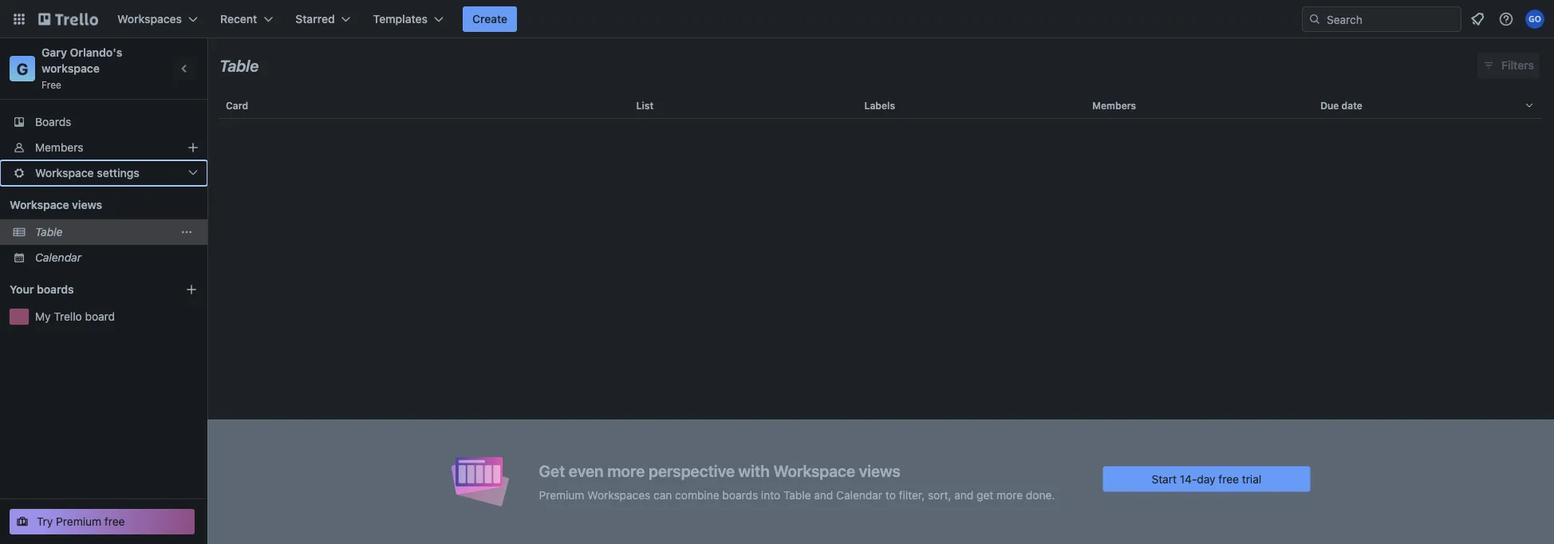 Task type: locate. For each thing, give the bounding box(es) containing it.
into
[[761, 488, 781, 501]]

filters
[[1502, 59, 1534, 72]]

free inside start 14-day free trial link
[[1219, 472, 1239, 486]]

to
[[886, 488, 896, 501]]

0 vertical spatial calendar
[[35, 251, 81, 264]]

done.
[[1026, 488, 1055, 501]]

and
[[814, 488, 833, 501], [955, 488, 974, 501]]

my
[[35, 310, 51, 323]]

calendar
[[35, 251, 81, 264], [836, 488, 883, 501]]

1 horizontal spatial more
[[997, 488, 1023, 501]]

0 horizontal spatial members
[[35, 141, 83, 154]]

views inside get even more perspective with workspace views premium workspaces can combine boards into table and calendar to filter, sort, and get more done.
[[859, 462, 901, 480]]

boards down 'with'
[[722, 488, 758, 501]]

workspace up into
[[773, 462, 855, 480]]

workspace views
[[10, 198, 102, 211]]

boards
[[37, 283, 74, 296], [722, 488, 758, 501]]

more right even
[[607, 462, 645, 480]]

0 vertical spatial table
[[219, 56, 259, 75]]

workspaces inside popup button
[[117, 12, 182, 26]]

1 horizontal spatial and
[[955, 488, 974, 501]]

1 horizontal spatial free
[[1219, 472, 1239, 486]]

views down the workspace settings
[[72, 198, 102, 211]]

labels
[[864, 100, 895, 111]]

free right day
[[1219, 472, 1239, 486]]

1 horizontal spatial views
[[859, 462, 901, 480]]

0 horizontal spatial calendar
[[35, 251, 81, 264]]

premium right try
[[56, 515, 101, 528]]

free right try
[[104, 515, 125, 528]]

premium down get
[[539, 488, 584, 501]]

row
[[219, 86, 1542, 124]]

and left get
[[955, 488, 974, 501]]

table right into
[[784, 488, 811, 501]]

even
[[569, 462, 604, 480]]

and right into
[[814, 488, 833, 501]]

your
[[10, 283, 34, 296]]

get even more perspective with workspace views premium workspaces can combine boards into table and calendar to filter, sort, and get more done.
[[539, 462, 1055, 501]]

workspaces down even
[[587, 488, 651, 501]]

0 horizontal spatial table
[[35, 225, 63, 239]]

0 vertical spatial boards
[[37, 283, 74, 296]]

members inside button
[[1093, 100, 1136, 111]]

0 horizontal spatial and
[[814, 488, 833, 501]]

due date button
[[1314, 86, 1542, 124]]

1 vertical spatial free
[[104, 515, 125, 528]]

1 vertical spatial workspaces
[[587, 488, 651, 501]]

1 vertical spatial more
[[997, 488, 1023, 501]]

combine
[[675, 488, 719, 501]]

1 horizontal spatial calendar
[[836, 488, 883, 501]]

recent
[[220, 12, 257, 26]]

start 14-day free trial
[[1152, 472, 1262, 486]]

boards up my
[[37, 283, 74, 296]]

1 horizontal spatial boards
[[722, 488, 758, 501]]

members link
[[0, 135, 207, 160]]

your boards with 1 items element
[[10, 280, 161, 299]]

1 horizontal spatial table
[[219, 56, 259, 75]]

due date
[[1321, 100, 1363, 111]]

workspace up workspace views
[[35, 166, 94, 180]]

premium
[[539, 488, 584, 501], [56, 515, 101, 528]]

1 vertical spatial workspace
[[10, 198, 69, 211]]

g link
[[10, 56, 35, 81]]

workspaces up workspace navigation collapse icon
[[117, 12, 182, 26]]

workspace navigation collapse icon image
[[174, 57, 196, 80]]

workspace actions menu image
[[180, 226, 193, 239]]

more right get
[[997, 488, 1023, 501]]

0 horizontal spatial premium
[[56, 515, 101, 528]]

workspace
[[41, 62, 100, 75]]

due
[[1321, 100, 1339, 111]]

views up to at the right bottom
[[859, 462, 901, 480]]

calendar inside get even more perspective with workspace views premium workspaces can combine boards into table and calendar to filter, sort, and get more done.
[[836, 488, 883, 501]]

workspace
[[35, 166, 94, 180], [10, 198, 69, 211], [773, 462, 855, 480]]

table
[[207, 86, 1554, 544]]

workspace down the workspace settings
[[10, 198, 69, 211]]

0 horizontal spatial workspaces
[[117, 12, 182, 26]]

row containing card
[[219, 86, 1542, 124]]

workspace inside popup button
[[35, 166, 94, 180]]

0 vertical spatial workspaces
[[117, 12, 182, 26]]

views
[[72, 198, 102, 211], [859, 462, 901, 480]]

boards inside get even more perspective with workspace views premium workspaces can combine boards into table and calendar to filter, sort, and get more done.
[[722, 488, 758, 501]]

premium inside button
[[56, 515, 101, 528]]

free
[[1219, 472, 1239, 486], [104, 515, 125, 528]]

1 vertical spatial premium
[[56, 515, 101, 528]]

card
[[226, 100, 248, 111]]

calendar up your boards
[[35, 251, 81, 264]]

trial
[[1242, 472, 1262, 486]]

1 and from the left
[[814, 488, 833, 501]]

can
[[654, 488, 672, 501]]

members
[[1093, 100, 1136, 111], [35, 141, 83, 154]]

14-
[[1180, 472, 1197, 486]]

0 vertical spatial premium
[[539, 488, 584, 501]]

workspace settings
[[35, 166, 140, 180]]

1 vertical spatial calendar
[[836, 488, 883, 501]]

0 vertical spatial members
[[1093, 100, 1136, 111]]

2 vertical spatial workspace
[[773, 462, 855, 480]]

more
[[607, 462, 645, 480], [997, 488, 1023, 501]]

1 vertical spatial members
[[35, 141, 83, 154]]

1 horizontal spatial workspaces
[[587, 488, 651, 501]]

gary
[[41, 46, 67, 59]]

table
[[219, 56, 259, 75], [35, 225, 63, 239], [784, 488, 811, 501]]

0 vertical spatial free
[[1219, 472, 1239, 486]]

back to home image
[[38, 6, 98, 32]]

1 vertical spatial table
[[35, 225, 63, 239]]

2 and from the left
[[955, 488, 974, 501]]

1 vertical spatial views
[[859, 462, 901, 480]]

table link
[[35, 224, 172, 240]]

get
[[539, 462, 565, 480]]

gary orlando's workspace link
[[41, 46, 125, 75]]

1 horizontal spatial members
[[1093, 100, 1136, 111]]

day
[[1197, 472, 1216, 486]]

0 horizontal spatial free
[[104, 515, 125, 528]]

0 vertical spatial workspace
[[35, 166, 94, 180]]

members button
[[1086, 86, 1314, 124]]

1 vertical spatial boards
[[722, 488, 758, 501]]

create
[[472, 12, 508, 26]]

table down workspace views
[[35, 225, 63, 239]]

2 horizontal spatial table
[[784, 488, 811, 501]]

free
[[41, 79, 61, 90]]

2 vertical spatial table
[[784, 488, 811, 501]]

workspace inside get even more perspective with workspace views premium workspaces can combine boards into table and calendar to filter, sort, and get more done.
[[773, 462, 855, 480]]

0 horizontal spatial boards
[[37, 283, 74, 296]]

date
[[1342, 100, 1363, 111]]

trello
[[54, 310, 82, 323]]

workspaces
[[117, 12, 182, 26], [587, 488, 651, 501]]

table up "card"
[[219, 56, 259, 75]]

sort,
[[928, 488, 952, 501]]

calendar left to at the right bottom
[[836, 488, 883, 501]]

0 horizontal spatial views
[[72, 198, 102, 211]]

1 horizontal spatial premium
[[539, 488, 584, 501]]

0 vertical spatial more
[[607, 462, 645, 480]]

table inside get even more perspective with workspace views premium workspaces can combine boards into table and calendar to filter, sort, and get more done.
[[784, 488, 811, 501]]



Task type: describe. For each thing, give the bounding box(es) containing it.
add board image
[[185, 283, 198, 296]]

workspace for workspace settings
[[35, 166, 94, 180]]

workspaces button
[[108, 6, 207, 32]]

board
[[85, 310, 115, 323]]

0 vertical spatial views
[[72, 198, 102, 211]]

start
[[1152, 472, 1177, 486]]

free inside try premium free button
[[104, 515, 125, 528]]

Search field
[[1321, 7, 1461, 31]]

labels button
[[858, 86, 1086, 124]]

table containing card
[[207, 86, 1554, 544]]

workspace settings button
[[0, 160, 207, 186]]

perspective
[[649, 462, 735, 480]]

gary orlando's workspace free
[[41, 46, 125, 90]]

starred
[[295, 12, 335, 26]]

list button
[[630, 86, 858, 124]]

open information menu image
[[1498, 11, 1514, 27]]

primary element
[[0, 0, 1554, 38]]

list
[[636, 100, 654, 111]]

recent button
[[211, 6, 283, 32]]

0 notifications image
[[1468, 10, 1487, 29]]

try premium free
[[37, 515, 125, 528]]

calendar link
[[35, 250, 198, 266]]

card button
[[219, 86, 630, 124]]

gary orlando (garyorlando) image
[[1526, 10, 1545, 29]]

boards
[[35, 115, 71, 128]]

create button
[[463, 6, 517, 32]]

your boards
[[10, 283, 74, 296]]

boards link
[[0, 109, 207, 135]]

g
[[17, 59, 28, 78]]

starred button
[[286, 6, 360, 32]]

Table text field
[[219, 50, 259, 81]]

templates
[[373, 12, 428, 26]]

row inside table
[[219, 86, 1542, 124]]

try premium free button
[[10, 509, 195, 535]]

my trello board
[[35, 310, 115, 323]]

filters button
[[1478, 53, 1539, 78]]

workspace for workspace views
[[10, 198, 69, 211]]

search image
[[1309, 13, 1321, 26]]

filter,
[[899, 488, 925, 501]]

start 14-day free trial link
[[1103, 466, 1310, 492]]

premium inside get even more perspective with workspace views premium workspaces can combine boards into table and calendar to filter, sort, and get more done.
[[539, 488, 584, 501]]

try
[[37, 515, 53, 528]]

with
[[738, 462, 770, 480]]

orlando's
[[70, 46, 122, 59]]

workspaces inside get even more perspective with workspace views premium workspaces can combine boards into table and calendar to filter, sort, and get more done.
[[587, 488, 651, 501]]

switch to… image
[[11, 11, 27, 27]]

templates button
[[364, 6, 453, 32]]

get
[[977, 488, 994, 501]]

settings
[[97, 166, 140, 180]]

my trello board link
[[35, 309, 198, 325]]

0 horizontal spatial more
[[607, 462, 645, 480]]



Task type: vqa. For each thing, say whether or not it's contained in the screenshot.
"Trello"
yes



